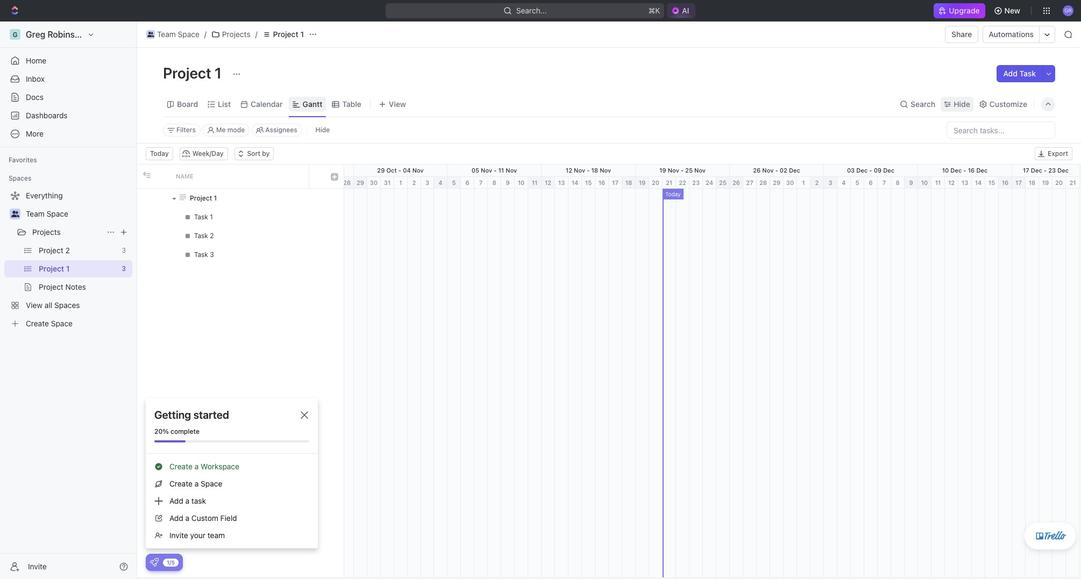 Task type: locate. For each thing, give the bounding box(es) containing it.
2 down the '26 nov - 02 dec' element
[[816, 179, 819, 186]]

0 horizontal spatial 21 element
[[663, 177, 677, 189]]

robinson's
[[48, 30, 92, 39]]

21 element down 19 nov - 25 nov
[[663, 177, 677, 189]]

11 for 1st 11 element
[[532, 179, 538, 186]]

05 nov - 11 nov element
[[448, 165, 542, 177]]

-
[[305, 167, 308, 174], [399, 167, 402, 174], [494, 167, 497, 174], [587, 167, 590, 174], [681, 167, 684, 174], [776, 167, 779, 174], [870, 167, 873, 174], [964, 167, 967, 174], [1045, 167, 1047, 174]]

 image right 22 oct - 28 oct
[[331, 173, 339, 181]]

tree
[[4, 187, 132, 333]]

0 horizontal spatial 8
[[493, 179, 497, 186]]

0 vertical spatial user group image
[[147, 32, 154, 37]]

15 element
[[582, 177, 596, 189], [986, 177, 999, 189]]

0 horizontal spatial 10 element
[[515, 177, 529, 189]]

g
[[13, 30, 18, 38]]

12 element down '12 nov - 18 nov' element
[[542, 177, 555, 189]]

1 15 element from the left
[[582, 177, 596, 189]]

docs
[[26, 93, 44, 102]]

13 down '12 nov - 18 nov' element
[[559, 179, 565, 186]]

20 down 17 dec - 23 dec element
[[1056, 179, 1064, 186]]

‎task inside to do 
 
 
 
 
 ‎task 1 cell
[[194, 213, 208, 221]]

projects link
[[209, 28, 253, 41], [32, 224, 102, 241]]

7 down 03 dec - 09 dec 'element'
[[883, 179, 887, 186]]

1 vertical spatial workspace
[[201, 462, 239, 471]]

hide right search
[[954, 99, 971, 108]]

0 horizontal spatial projects link
[[32, 224, 102, 241]]

view inside button
[[389, 99, 406, 108]]

view left all
[[26, 301, 43, 310]]

11 right 05
[[499, 167, 504, 174]]

10 element down 10 dec - 16 dec element
[[919, 177, 932, 189]]

2 13 element from the left
[[959, 177, 973, 189]]

21 left 22 element
[[666, 179, 673, 186]]

26 right "25" element
[[733, 179, 741, 186]]

invite for invite
[[28, 562, 47, 571]]

0 vertical spatial ‎task
[[194, 213, 208, 221]]

1 vertical spatial today
[[666, 191, 681, 198]]

25 element
[[717, 177, 730, 189]]

12 nov - 18 nov
[[566, 167, 612, 174]]

project 1
[[273, 30, 304, 39], [163, 64, 225, 82], [190, 194, 217, 202], [39, 264, 70, 273]]

workspace right robinson's
[[94, 30, 139, 39]]

notes
[[65, 283, 86, 292]]

sidebar navigation
[[0, 22, 139, 580]]

2 28 element from the left
[[757, 177, 771, 189]]

20 left 22 element
[[652, 179, 660, 186]]

1 horizontal spatial 23
[[1049, 167, 1057, 174]]

1 nov from the left
[[413, 167, 424, 174]]

2 column header from the left
[[153, 165, 170, 188]]

1 horizontal spatial 21
[[1070, 179, 1077, 186]]

3 inside cell
[[210, 251, 214, 259]]

1 oct from the left
[[293, 167, 304, 174]]

inbox
[[26, 74, 45, 83]]

0 vertical spatial hide
[[954, 99, 971, 108]]

dashboards
[[26, 111, 68, 120]]

1 vertical spatial user group image
[[11, 211, 19, 217]]

0 horizontal spatial oct
[[293, 167, 304, 174]]

new
[[1005, 6, 1021, 15]]

gantt link
[[301, 97, 323, 112]]

0 vertical spatial workspace
[[94, 30, 139, 39]]

1 vertical spatial team space link
[[26, 206, 130, 223]]

17 down 17 dec - 23 dec element
[[1016, 179, 1023, 186]]

18
[[592, 167, 599, 174], [626, 179, 633, 186], [1029, 179, 1036, 186]]

0 vertical spatial today
[[150, 150, 169, 158]]

16
[[969, 167, 975, 174], [599, 179, 606, 186], [1003, 179, 1009, 186]]

add up customize
[[1004, 69, 1018, 78]]

calendar
[[251, 99, 283, 108]]

13 element down 12 nov - 18 nov
[[555, 177, 569, 189]]

workspace for greg robinson's workspace
[[94, 30, 139, 39]]

3 nov from the left
[[506, 167, 517, 174]]

1 horizontal spatial 17 element
[[1013, 177, 1026, 189]]

1 21 element from the left
[[663, 177, 677, 189]]

29 element down the '26 nov - 02 dec' element
[[771, 177, 784, 189]]

hide button
[[941, 97, 974, 112]]

workspace
[[94, 30, 139, 39], [201, 462, 239, 471]]

2 oct from the left
[[319, 167, 329, 174]]

view all spaces link
[[4, 297, 130, 314]]

view inside "sidebar" navigation
[[26, 301, 43, 310]]

1 horizontal spatial /
[[255, 30, 258, 39]]

28 element left 31
[[341, 177, 354, 189]]

1 29 element from the left
[[354, 177, 368, 189]]

09
[[874, 167, 882, 174]]

1 horizontal spatial  image
[[331, 173, 339, 181]]

view for view
[[389, 99, 406, 108]]

project 2 link
[[39, 242, 118, 259]]

14 down 10 dec - 16 dec element
[[976, 179, 982, 186]]

10 dec - 16 dec element
[[919, 165, 1013, 177]]

spaces
[[9, 174, 31, 182], [54, 301, 80, 310]]

a left task
[[185, 497, 190, 506]]

1 30 from the left
[[370, 179, 378, 186]]

12 element
[[542, 177, 555, 189], [946, 177, 959, 189]]

5 - from the left
[[681, 167, 684, 174]]

2 15 element from the left
[[986, 177, 999, 189]]

15
[[585, 179, 592, 186], [989, 179, 996, 186]]

1 13 from the left
[[559, 179, 565, 186]]

share
[[952, 30, 973, 39]]

15 element down 10 dec - 16 dec element
[[986, 177, 999, 189]]

11 element down 05 nov - 11 nov element
[[529, 177, 542, 189]]

oct for 22
[[293, 167, 304, 174]]

30 down 02
[[787, 179, 794, 186]]

1 horizontal spatial user group image
[[147, 32, 154, 37]]

create inside create space link
[[26, 319, 49, 328]]

24
[[706, 179, 714, 186]]

view button
[[375, 91, 410, 117]]

1 vertical spatial hide
[[316, 126, 330, 134]]

7 dec from the left
[[1058, 167, 1070, 174]]

‎task inside to do 
 
 
 
 
 ‎task 2 cell
[[194, 232, 208, 240]]

oct
[[293, 167, 304, 174], [319, 167, 329, 174], [387, 167, 397, 174]]

0 horizontal spatial invite
[[28, 562, 47, 571]]

create down all
[[26, 319, 49, 328]]

gr
[[1065, 7, 1073, 14]]

14 down 12 nov - 18 nov
[[572, 179, 579, 186]]

2 21 element from the left
[[1067, 177, 1081, 189]]

13 element
[[555, 177, 569, 189], [959, 177, 973, 189]]

19
[[660, 167, 667, 174], [639, 179, 646, 186], [1043, 179, 1050, 186]]

1 ‎task from the top
[[194, 213, 208, 221]]

0 horizontal spatial 22
[[284, 167, 292, 174]]

0 horizontal spatial 4
[[439, 179, 443, 186]]

add down the add a task on the bottom
[[170, 514, 183, 523]]

today button
[[146, 147, 173, 160]]

30 element down 02
[[784, 177, 798, 189]]

22 oct - 28 oct element
[[260, 165, 354, 177]]

view for view all spaces
[[26, 301, 43, 310]]

column header
[[137, 165, 153, 188], [153, 165, 170, 188], [309, 165, 326, 188], [326, 165, 344, 188]]

13 down 10 dec - 16 dec element
[[962, 179, 969, 186]]

10 for 10 dec - 16 dec
[[943, 167, 950, 174]]

0 horizontal spatial 12 element
[[542, 177, 555, 189]]

0 horizontal spatial 11 element
[[529, 177, 542, 189]]

0 horizontal spatial 21
[[666, 179, 673, 186]]

today
[[150, 150, 169, 158], [666, 191, 681, 198]]

‎task up the '‎task 2'
[[194, 213, 208, 221]]

16 for first 16 element from the right
[[1003, 179, 1009, 186]]

name
[[176, 173, 194, 180]]

project 1 - 0.00% row
[[137, 189, 344, 208]]

20 for first 20 element from right
[[1056, 179, 1064, 186]]

28 down hide button
[[310, 167, 317, 174]]

4 down 03 dec - 09 dec 'element'
[[842, 179, 846, 186]]

0 vertical spatial projects link
[[209, 28, 253, 41]]

everything
[[26, 191, 63, 200]]

16 down 10 dec - 16 dec element
[[1003, 179, 1009, 186]]

10 for second "10" element from the left
[[922, 179, 929, 186]]

20 element
[[650, 177, 663, 189], [1053, 177, 1067, 189]]

2 nov from the left
[[481, 167, 493, 174]]

26 for 26
[[733, 179, 741, 186]]

ai
[[682, 6, 690, 15]]

task 3 row
[[137, 245, 344, 264]]

a down the add a task on the bottom
[[185, 514, 190, 523]]

workspace up 'create a space' in the bottom of the page
[[201, 462, 239, 471]]

25 right 24 "element"
[[720, 179, 727, 186]]

projects inside tree
[[32, 228, 61, 237]]

21
[[666, 179, 673, 186], [1070, 179, 1077, 186]]

create space link
[[4, 315, 130, 333]]

15 down '12 nov - 18 nov' element
[[585, 179, 592, 186]]

- for 04
[[399, 167, 402, 174]]

5 down 03 dec - 09 dec on the right top of the page
[[856, 179, 860, 186]]

1 horizontal spatial 18 element
[[1026, 177, 1040, 189]]

0 vertical spatial team space
[[157, 30, 200, 39]]

0 horizontal spatial 16 element
[[596, 177, 609, 189]]

29 left 31
[[357, 179, 364, 186]]

10 element down 05 nov - 11 nov element
[[515, 177, 529, 189]]

1 horizontal spatial 6
[[869, 179, 873, 186]]

0 horizontal spatial hide
[[316, 126, 330, 134]]

0 vertical spatial create
[[26, 319, 49, 328]]

a up 'create a space' in the bottom of the page
[[195, 462, 199, 471]]

today down 22 element
[[666, 191, 681, 198]]

‎task 1 row
[[137, 208, 344, 227]]

create up 'create a space' in the bottom of the page
[[170, 462, 193, 471]]

0 vertical spatial project 1 link
[[260, 28, 307, 41]]

10 element
[[515, 177, 529, 189], [919, 177, 932, 189]]

1 horizontal spatial oct
[[319, 167, 329, 174]]

16 element down 10 dec - 16 dec element
[[999, 177, 1013, 189]]

2 20 element from the left
[[1053, 177, 1067, 189]]

30
[[370, 179, 378, 186], [787, 179, 794, 186]]

0 horizontal spatial /
[[204, 30, 207, 39]]

8 down 05 nov - 11 nov element
[[493, 179, 497, 186]]

6 dec from the left
[[1032, 167, 1043, 174]]

0 vertical spatial 25
[[686, 167, 693, 174]]

greg robinson's workspace, , element
[[10, 29, 20, 40]]

1 19 element from the left
[[636, 177, 650, 189]]

21 down 17 dec - 23 dec element
[[1070, 179, 1077, 186]]

22
[[284, 167, 292, 174], [679, 179, 687, 186]]

1 20 from the left
[[652, 179, 660, 186]]

18 element
[[623, 177, 636, 189], [1026, 177, 1040, 189]]

2 14 from the left
[[976, 179, 982, 186]]

27 element
[[744, 177, 757, 189]]

4 dec from the left
[[951, 167, 962, 174]]

project 1 inside cell
[[190, 194, 217, 202]]

0 horizontal spatial 13
[[559, 179, 565, 186]]

/
[[204, 30, 207, 39], [255, 30, 258, 39]]

15 element down '12 nov - 18 nov' element
[[582, 177, 596, 189]]

filters button
[[163, 124, 201, 137]]

inbox link
[[4, 71, 132, 88]]

6 down 05 nov - 11 nov element
[[466, 179, 470, 186]]

1 9 from the left
[[506, 179, 510, 186]]

1 21 from the left
[[666, 179, 673, 186]]

1 5 from the left
[[452, 179, 456, 186]]

11 for 1st 11 element from right
[[936, 179, 942, 186]]

8 - from the left
[[964, 167, 967, 174]]

9 down 03 dec - 09 dec 'element'
[[910, 179, 914, 186]]

16 element
[[596, 177, 609, 189], [999, 177, 1013, 189]]

projects
[[222, 30, 251, 39], [32, 228, 61, 237]]

2 vertical spatial add
[[170, 514, 183, 523]]

11 down 05 nov - 11 nov element
[[532, 179, 538, 186]]

1 horizontal spatial 13
[[962, 179, 969, 186]]

sort by
[[247, 150, 270, 158]]

0 horizontal spatial 14 element
[[569, 177, 582, 189]]

0 horizontal spatial 26
[[733, 179, 741, 186]]

invite inside "sidebar" navigation
[[28, 562, 47, 571]]

3 dec from the left
[[884, 167, 895, 174]]

29
[[377, 167, 385, 174], [357, 179, 364, 186], [773, 179, 781, 186]]

home link
[[4, 52, 132, 69]]

create
[[26, 319, 49, 328], [170, 462, 193, 471], [170, 480, 193, 489]]

8 nov from the left
[[763, 167, 774, 174]]

2 29 element from the left
[[771, 177, 784, 189]]

12 nov - 18 nov element
[[542, 165, 636, 177]]

- inside 'element'
[[870, 167, 873, 174]]

invite
[[170, 531, 188, 540], [28, 562, 47, 571]]

03 dec - 09 dec element
[[825, 165, 919, 177]]

- for 02
[[776, 167, 779, 174]]

9 down 05 nov - 11 nov element
[[506, 179, 510, 186]]

1 horizontal spatial 8
[[896, 179, 900, 186]]

16 down '12 nov - 18 nov' element
[[599, 179, 606, 186]]

20 element left 22 element
[[650, 177, 663, 189]]

export
[[1048, 150, 1069, 158]]

0 horizontal spatial 13 element
[[555, 177, 569, 189]]

2 - from the left
[[399, 167, 402, 174]]

view
[[389, 99, 406, 108], [26, 301, 43, 310]]

1 horizontal spatial 7
[[883, 179, 887, 186]]

task up customize
[[1020, 69, 1037, 78]]

23 element
[[690, 177, 703, 189]]

1 4 from the left
[[439, 179, 443, 186]]

oct for 29
[[387, 167, 397, 174]]

25
[[686, 167, 693, 174], [720, 179, 727, 186]]

search
[[911, 99, 936, 108]]

1 vertical spatial projects link
[[32, 224, 102, 241]]

0 horizontal spatial 17 element
[[609, 177, 623, 189]]

0 horizontal spatial 10
[[518, 179, 525, 186]]

tree inside "sidebar" navigation
[[4, 187, 132, 333]]

9 - from the left
[[1045, 167, 1047, 174]]

5 down 05 nov - 11 nov element
[[452, 179, 456, 186]]

1 vertical spatial view
[[26, 301, 43, 310]]

4 down 29 oct - 04 nov element
[[439, 179, 443, 186]]

2 17 element from the left
[[1013, 177, 1026, 189]]

1 horizontal spatial spaces
[[54, 301, 80, 310]]

1 10 element from the left
[[515, 177, 529, 189]]

2 horizontal spatial 10
[[943, 167, 950, 174]]

gantt
[[303, 99, 323, 108]]

23 right 22 element
[[693, 179, 700, 186]]

today down filters dropdown button
[[150, 150, 169, 158]]

0 horizontal spatial 17
[[613, 179, 619, 186]]

spaces up create space link
[[54, 301, 80, 310]]

1 horizontal spatial workspace
[[201, 462, 239, 471]]

19 nov - 25 nov
[[660, 167, 706, 174]]

started
[[194, 409, 229, 421]]

26 up 27
[[754, 167, 761, 174]]

1 12 element from the left
[[542, 177, 555, 189]]

11 element
[[529, 177, 542, 189], [932, 177, 946, 189]]

user group image
[[147, 32, 154, 37], [11, 211, 19, 217]]

a up task
[[195, 480, 199, 489]]

oct up 31
[[387, 167, 397, 174]]

1 horizontal spatial team space link
[[144, 28, 202, 41]]

2 9 from the left
[[910, 179, 914, 186]]

create up the add a task on the bottom
[[170, 480, 193, 489]]

6
[[466, 179, 470, 186], [869, 179, 873, 186]]

0 horizontal spatial task
[[194, 251, 208, 259]]

0 horizontal spatial 18 element
[[623, 177, 636, 189]]

oct down assignees
[[293, 167, 304, 174]]

1 8 from the left
[[493, 179, 497, 186]]

30 left 31
[[370, 179, 378, 186]]

7 - from the left
[[870, 167, 873, 174]]

2 20 from the left
[[1056, 179, 1064, 186]]

8 down 03 dec - 09 dec 'element'
[[896, 179, 900, 186]]

0 horizontal spatial 5
[[452, 179, 456, 186]]

4 - from the left
[[587, 167, 590, 174]]

15 down 10 dec - 16 dec element
[[989, 179, 996, 186]]

7 down 05
[[479, 179, 483, 186]]

1 vertical spatial add
[[170, 497, 183, 506]]

1 horizontal spatial 15 element
[[986, 177, 999, 189]]

17 element
[[609, 177, 623, 189], [1013, 177, 1026, 189]]

1 horizontal spatial 16
[[969, 167, 975, 174]]

31
[[384, 179, 391, 186]]

2 up project notes
[[65, 246, 70, 255]]

23 down the export button
[[1049, 167, 1057, 174]]

1 13 element from the left
[[555, 177, 569, 189]]

0 horizontal spatial 28 element
[[341, 177, 354, 189]]

task down the '‎task 2'
[[194, 251, 208, 259]]

0 horizontal spatial 20 element
[[650, 177, 663, 189]]

upgrade
[[950, 6, 980, 15]]

add left task
[[170, 497, 183, 506]]

9
[[506, 179, 510, 186], [910, 179, 914, 186]]

projects link inside tree
[[32, 224, 102, 241]]

29 down the '26 nov - 02 dec' element
[[773, 179, 781, 186]]

0 horizontal spatial 23
[[693, 179, 700, 186]]

14 element down 10 dec - 16 dec element
[[973, 177, 986, 189]]

1 / from the left
[[204, 30, 207, 39]]

25 up 22 element
[[686, 167, 693, 174]]

- for 25
[[681, 167, 684, 174]]

23
[[1049, 167, 1057, 174], [693, 179, 700, 186]]

6 down 03 dec - 09 dec 'element'
[[869, 179, 873, 186]]

‎task for ‎task 1
[[194, 213, 208, 221]]

3 up project notes 'link'
[[122, 265, 126, 273]]

0 horizontal spatial 15 element
[[582, 177, 596, 189]]

workspace for create a workspace
[[201, 462, 239, 471]]

1 horizontal spatial 20 element
[[1053, 177, 1067, 189]]

24 element
[[703, 177, 717, 189]]

tree containing everything
[[4, 187, 132, 333]]

2 11 element from the left
[[932, 177, 946, 189]]

a for space
[[195, 480, 199, 489]]

18 element down 17 dec - 23 dec
[[1026, 177, 1040, 189]]

‎task 2 row
[[137, 227, 344, 245]]

19 element
[[636, 177, 650, 189], [1040, 177, 1053, 189]]

26
[[754, 167, 761, 174], [733, 179, 741, 186]]

- for 18
[[587, 167, 590, 174]]

16 down 'search tasks...' text field at the right of the page
[[969, 167, 975, 174]]

2 horizontal spatial 17
[[1024, 167, 1030, 174]]

2 horizontal spatial 16
[[1003, 179, 1009, 186]]

3 down the '‎task 2'
[[210, 251, 214, 259]]

0 horizontal spatial project 1 link
[[39, 260, 117, 278]]

 image
[[143, 171, 150, 179], [331, 173, 339, 181]]

hide inside dropdown button
[[954, 99, 971, 108]]

name row
[[137, 165, 344, 189]]

11 down 10 dec - 16 dec element
[[936, 179, 942, 186]]

12 element down 10 dec - 16 dec
[[946, 177, 959, 189]]

2 12 element from the left
[[946, 177, 959, 189]]

0 vertical spatial add
[[1004, 69, 1018, 78]]

a for task
[[185, 497, 190, 506]]

17 down 'search tasks...' text field at the right of the page
[[1024, 167, 1030, 174]]

29 element
[[354, 177, 368, 189], [771, 177, 784, 189]]

workspace inside "sidebar" navigation
[[94, 30, 139, 39]]

3
[[426, 179, 430, 186], [829, 179, 833, 186], [122, 247, 126, 255], [210, 251, 214, 259], [122, 265, 126, 273]]

upgrade link
[[935, 3, 986, 18]]

search button
[[897, 97, 939, 112]]

nov
[[413, 167, 424, 174], [481, 167, 493, 174], [506, 167, 517, 174], [574, 167, 586, 174], [600, 167, 612, 174], [668, 167, 680, 174], [695, 167, 706, 174], [763, 167, 774, 174]]

user group image inside tree
[[11, 211, 19, 217]]

20 element down 17 dec - 23 dec element
[[1053, 177, 1067, 189]]

2 ‎task from the top
[[194, 232, 208, 240]]

1 horizontal spatial hide
[[954, 99, 971, 108]]

view right table
[[389, 99, 406, 108]]

greg
[[26, 30, 45, 39]]

0 horizontal spatial team space
[[26, 209, 68, 219]]

2 10 element from the left
[[919, 177, 932, 189]]

share button
[[946, 26, 979, 43]]

3 - from the left
[[494, 167, 497, 174]]

create for create a space
[[170, 480, 193, 489]]

invite for invite your team
[[170, 531, 188, 540]]

30 element
[[368, 177, 381, 189], [784, 177, 798, 189]]

add
[[1004, 69, 1018, 78], [170, 497, 183, 506], [170, 514, 183, 523]]

row group
[[137, 189, 344, 578]]

17 element down '12 nov - 18 nov' element
[[609, 177, 623, 189]]

28 element right 27
[[757, 177, 771, 189]]

everything link
[[4, 187, 130, 205]]

1 horizontal spatial 30
[[787, 179, 794, 186]]

19 element left 22 element
[[636, 177, 650, 189]]

28 element
[[341, 177, 354, 189], [757, 177, 771, 189]]

1 dec from the left
[[789, 167, 801, 174]]

add inside button
[[1004, 69, 1018, 78]]

0 horizontal spatial 16
[[599, 179, 606, 186]]

view button
[[375, 97, 410, 112]]

1 horizontal spatial 13 element
[[959, 177, 973, 189]]

14 element
[[569, 177, 582, 189], [973, 177, 986, 189]]

13 element down 10 dec - 16 dec element
[[959, 177, 973, 189]]

0 horizontal spatial workspace
[[94, 30, 139, 39]]

3 oct from the left
[[387, 167, 397, 174]]

16 element down '12 nov - 18 nov' element
[[596, 177, 609, 189]]

‎task
[[194, 213, 208, 221], [194, 232, 208, 240]]

1 inside tree
[[66, 264, 70, 273]]

20 for second 20 element from the right
[[652, 179, 660, 186]]

2 vertical spatial create
[[170, 480, 193, 489]]

21 element
[[663, 177, 677, 189], [1067, 177, 1081, 189]]

2 4 from the left
[[842, 179, 846, 186]]

16 for first 16 element from the left
[[599, 179, 606, 186]]

2 up task 3
[[210, 232, 214, 240]]

10
[[943, 167, 950, 174], [518, 179, 525, 186], [922, 179, 929, 186]]

1 horizontal spatial 21 element
[[1067, 177, 1081, 189]]

tree grid
[[137, 165, 344, 578]]

hide down gantt
[[316, 126, 330, 134]]

2
[[413, 179, 416, 186], [816, 179, 819, 186], [210, 232, 214, 240], [65, 246, 70, 255]]

19 element down 17 dec - 23 dec element
[[1040, 177, 1053, 189]]

11
[[499, 167, 504, 174], [532, 179, 538, 186], [936, 179, 942, 186]]

22 inside 22 oct - 28 oct element
[[284, 167, 292, 174]]

03
[[848, 167, 855, 174]]

17 for 2nd 17 element from left
[[1016, 179, 1023, 186]]

1 28 element from the left
[[341, 177, 354, 189]]

week/day button
[[180, 147, 228, 160]]

getting
[[154, 409, 191, 421]]

automations button
[[984, 26, 1040, 43]]

22 inside 22 element
[[679, 179, 687, 186]]

29 element left 31
[[354, 177, 368, 189]]

dashboards link
[[4, 107, 132, 124]]

1 - from the left
[[305, 167, 308, 174]]

0 horizontal spatial 29
[[357, 179, 364, 186]]

1 horizontal spatial today
[[666, 191, 681, 198]]

28 left 31
[[343, 179, 351, 186]]

1 vertical spatial 22
[[679, 179, 687, 186]]

6 - from the left
[[776, 167, 779, 174]]

1 horizontal spatial 28
[[343, 179, 351, 186]]

1 horizontal spatial 26
[[754, 167, 761, 174]]

5 nov from the left
[[600, 167, 612, 174]]

1 vertical spatial create
[[170, 462, 193, 471]]

- for 09
[[870, 167, 873, 174]]

customize
[[990, 99, 1028, 108]]



Task type: vqa. For each thing, say whether or not it's contained in the screenshot.
'Mon'
no



Task type: describe. For each thing, give the bounding box(es) containing it.
create space
[[26, 319, 73, 328]]

10 dec - 16 dec
[[943, 167, 988, 174]]

to do 
 
 
 
 
 ‎task 2 cell
[[170, 227, 309, 245]]

 image for fourth 'column header' from left
[[331, 173, 339, 181]]

sort by button
[[234, 147, 274, 160]]

sort by button
[[234, 147, 274, 160]]

02
[[780, 167, 788, 174]]

close image
[[301, 412, 308, 419]]

board link
[[175, 97, 198, 112]]

2 8 from the left
[[896, 179, 900, 186]]

1 18 element from the left
[[623, 177, 636, 189]]

0 horizontal spatial 12
[[545, 179, 552, 186]]

me mode
[[216, 126, 245, 134]]

new button
[[990, 2, 1027, 19]]

0 vertical spatial team
[[157, 30, 176, 39]]

create for create space
[[26, 319, 49, 328]]

more
[[26, 129, 44, 138]]

27
[[747, 179, 754, 186]]

project 2
[[39, 246, 70, 255]]

add a custom field
[[170, 514, 237, 523]]

sort
[[247, 150, 261, 158]]

‎task 2
[[194, 232, 214, 240]]

hide inside button
[[316, 126, 330, 134]]

1 horizontal spatial project 1 link
[[260, 28, 307, 41]]

2 6 from the left
[[869, 179, 873, 186]]

2 21 from the left
[[1070, 179, 1077, 186]]

1 vertical spatial project 1 link
[[39, 260, 117, 278]]

invite your team
[[170, 531, 225, 540]]

create for create a workspace
[[170, 462, 193, 471]]

more button
[[4, 125, 132, 143]]

4 column header from the left
[[326, 165, 344, 188]]

17 dec - 23 dec
[[1024, 167, 1070, 174]]

10 for 1st "10" element
[[518, 179, 525, 186]]

hide button
[[311, 124, 334, 137]]

Search tasks... text field
[[948, 122, 1055, 138]]

2 dec from the left
[[857, 167, 868, 174]]

6 nov from the left
[[668, 167, 680, 174]]

3 column header from the left
[[309, 165, 326, 188]]

22 for 22 oct - 28 oct
[[284, 167, 292, 174]]

0 horizontal spatial 19
[[639, 179, 646, 186]]

1 6 from the left
[[466, 179, 470, 186]]

favorites
[[9, 156, 37, 164]]

- for 23
[[1045, 167, 1047, 174]]

23 inside 17 dec - 23 dec element
[[1049, 167, 1057, 174]]

view all spaces
[[26, 301, 80, 310]]

0 horizontal spatial 28
[[310, 167, 317, 174]]

17 for 17 dec - 23 dec
[[1024, 167, 1030, 174]]

1 horizontal spatial 25
[[720, 179, 727, 186]]

19 nov - 25 nov element
[[636, 165, 730, 177]]

1 horizontal spatial projects
[[222, 30, 251, 39]]

20% complete
[[154, 428, 200, 436]]

task 3
[[194, 251, 214, 259]]

list link
[[216, 97, 231, 112]]

add task button
[[998, 65, 1043, 82]]

team space inside "sidebar" navigation
[[26, 209, 68, 219]]

by
[[262, 150, 270, 158]]

05 nov - 11 nov
[[472, 167, 517, 174]]

2 horizontal spatial 12
[[949, 179, 955, 186]]

22 oct - 28 oct
[[284, 167, 329, 174]]

project notes
[[39, 283, 86, 292]]

3 down 29 oct - 04 nov element
[[426, 179, 430, 186]]

2 7 from the left
[[883, 179, 887, 186]]

26 nov - 02 dec
[[754, 167, 801, 174]]

board
[[177, 99, 198, 108]]

‎task for ‎task 2
[[194, 232, 208, 240]]

export button
[[1036, 147, 1073, 160]]

04
[[403, 167, 411, 174]]

mode
[[228, 126, 245, 134]]

table link
[[340, 97, 362, 112]]

to do 
 
 
 
 
 task 3 cell
[[170, 245, 309, 264]]

task inside cell
[[194, 251, 208, 259]]

add for add task
[[1004, 69, 1018, 78]]

1 inside cell
[[214, 194, 217, 202]]

add for add a task
[[170, 497, 183, 506]]

2 30 element from the left
[[784, 177, 798, 189]]

week/day button
[[180, 147, 228, 160]]

3 right project 2 link
[[122, 247, 126, 255]]

table
[[343, 99, 362, 108]]

0 horizontal spatial team space link
[[26, 206, 130, 223]]

1 30 element from the left
[[368, 177, 381, 189]]

- for 16
[[964, 167, 967, 174]]

all
[[45, 301, 52, 310]]

17 dec - 23 dec element
[[1013, 165, 1081, 177]]

today inside button
[[150, 150, 169, 158]]

2 / from the left
[[255, 30, 258, 39]]

26 element
[[730, 177, 744, 189]]

2 30 from the left
[[787, 179, 794, 186]]

1 16 element from the left
[[596, 177, 609, 189]]

1 column header from the left
[[137, 165, 153, 188]]

2 13 from the left
[[962, 179, 969, 186]]

 image for fourth 'column header' from the right
[[143, 171, 150, 179]]

18 inside '12 nov - 18 nov' element
[[592, 167, 599, 174]]

team
[[208, 531, 225, 540]]

2 horizontal spatial 18
[[1029, 179, 1036, 186]]

custom
[[192, 514, 218, 523]]

1 vertical spatial spaces
[[54, 301, 80, 310]]

26 nov - 02 dec element
[[730, 165, 825, 177]]

1 14 from the left
[[572, 179, 579, 186]]

getting started
[[154, 409, 229, 421]]

tree grid containing project 1
[[137, 165, 344, 578]]

2 down 29 oct - 04 nov element
[[413, 179, 416, 186]]

field
[[220, 514, 237, 523]]

31 element
[[381, 177, 395, 189]]

1 14 element from the left
[[569, 177, 582, 189]]

1 11 element from the left
[[529, 177, 542, 189]]

project inside cell
[[190, 194, 212, 202]]

29 oct - 04 nov
[[377, 167, 424, 174]]

1 20 element from the left
[[650, 177, 663, 189]]

0 horizontal spatial 25
[[686, 167, 693, 174]]

greg robinson's workspace
[[26, 30, 139, 39]]

team inside tree
[[26, 209, 45, 219]]

onboarding checklist button element
[[150, 559, 159, 567]]

2 14 element from the left
[[973, 177, 986, 189]]

- for 28
[[305, 167, 308, 174]]

to do 
 
 
 
 
 ‎task 1 cell
[[170, 208, 309, 227]]

2 19 element from the left
[[1040, 177, 1053, 189]]

complete
[[171, 428, 200, 436]]

gr button
[[1060, 2, 1078, 19]]

3 down 03 dec - 09 dec 'element'
[[829, 179, 833, 186]]

0 horizontal spatial 11
[[499, 167, 504, 174]]

23 inside 23 element
[[693, 179, 700, 186]]

0 vertical spatial spaces
[[9, 174, 31, 182]]

22 for 22
[[679, 179, 687, 186]]

29 oct - 04 nov element
[[354, 165, 448, 177]]

2 16 element from the left
[[999, 177, 1013, 189]]

17 for second 17 element from the right
[[613, 179, 619, 186]]

‎task 1
[[194, 213, 213, 221]]

assignees button
[[252, 124, 302, 137]]

2 inside project 2 link
[[65, 246, 70, 255]]

name column header
[[170, 165, 309, 188]]

2 horizontal spatial 29
[[773, 179, 781, 186]]

1 horizontal spatial 18
[[626, 179, 633, 186]]

add a task
[[170, 497, 206, 506]]

list
[[218, 99, 231, 108]]

task inside button
[[1020, 69, 1037, 78]]

2 18 element from the left
[[1026, 177, 1040, 189]]

2 15 from the left
[[989, 179, 996, 186]]

26 for 26 nov - 02 dec
[[754, 167, 761, 174]]

filters
[[177, 126, 196, 134]]

2 inside to do 
 
 
 
 
 ‎task 2 cell
[[210, 232, 214, 240]]

1 horizontal spatial 29
[[377, 167, 385, 174]]

your
[[190, 531, 206, 540]]

4 nov from the left
[[574, 167, 586, 174]]

7 nov from the left
[[695, 167, 706, 174]]

1 inside cell
[[210, 213, 213, 221]]

me
[[216, 126, 226, 134]]

week/day
[[192, 150, 224, 158]]

add for add a custom field
[[170, 514, 183, 523]]

1 horizontal spatial 19
[[660, 167, 667, 174]]

automations
[[989, 30, 1034, 39]]

1 horizontal spatial projects link
[[209, 28, 253, 41]]

22 element
[[677, 177, 690, 189]]

1 17 element from the left
[[609, 177, 623, 189]]

project 1 inside tree
[[39, 264, 70, 273]]

favorites button
[[4, 154, 41, 167]]

⌘k
[[649, 6, 660, 15]]

docs link
[[4, 89, 132, 106]]

home
[[26, 56, 46, 65]]

user group image inside team space link
[[147, 32, 154, 37]]

row group containing project 1
[[137, 189, 344, 578]]

1 horizontal spatial team space
[[157, 30, 200, 39]]

1 7 from the left
[[479, 179, 483, 186]]

create a space
[[170, 480, 222, 489]]

a for workspace
[[195, 462, 199, 471]]

add task
[[1004, 69, 1037, 78]]

ai button
[[667, 3, 696, 18]]

2 5 from the left
[[856, 179, 860, 186]]

assignees
[[266, 126, 297, 134]]

project inside 'link'
[[39, 283, 63, 292]]

2 horizontal spatial 28
[[760, 179, 768, 186]]

onboarding checklist button image
[[150, 559, 159, 567]]

project 1 cell
[[170, 189, 309, 208]]

1 horizontal spatial 12
[[566, 167, 573, 174]]

5 dec from the left
[[977, 167, 988, 174]]

1/5
[[167, 559, 175, 566]]

20%
[[154, 428, 169, 436]]

1 15 from the left
[[585, 179, 592, 186]]

a for custom
[[185, 514, 190, 523]]

search...
[[516, 6, 547, 15]]

- for 11
[[494, 167, 497, 174]]

2 horizontal spatial 19
[[1043, 179, 1050, 186]]



